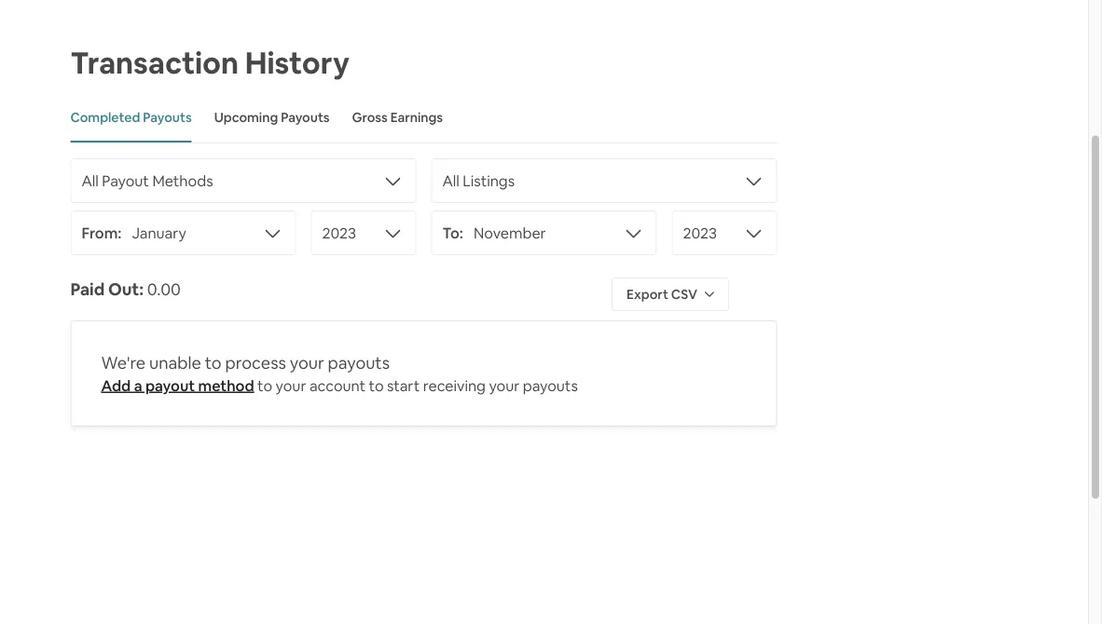 Task type: describe. For each thing, give the bounding box(es) containing it.
your down process
[[276, 376, 306, 395]]

1 horizontal spatial to
[[257, 376, 272, 395]]

gross earnings button
[[352, 94, 443, 143]]

history
[[245, 43, 350, 82]]

unable
[[149, 352, 201, 374]]

payouts for upcoming payouts
[[281, 109, 330, 126]]

out
[[108, 279, 139, 301]]

paid out : 0.00
[[70, 279, 181, 301]]

0 horizontal spatial to
[[205, 352, 222, 374]]

:
[[139, 279, 144, 301]]

start
[[387, 376, 420, 395]]

0.00
[[147, 279, 181, 301]]

method
[[198, 376, 254, 395]]

gross
[[352, 109, 388, 126]]

csv
[[671, 286, 697, 303]]

1 vertical spatial payouts
[[523, 376, 578, 395]]

payout
[[145, 376, 195, 395]]

export csv button
[[612, 278, 729, 311]]

from:
[[82, 223, 122, 242]]

receiving
[[423, 376, 486, 395]]

process
[[225, 352, 286, 374]]

earnings
[[390, 109, 443, 126]]

gross earnings
[[352, 109, 443, 126]]

account
[[309, 376, 366, 395]]



Task type: locate. For each thing, give the bounding box(es) containing it.
we're unable to process your payouts add a payout method to your account to start receiving your payouts
[[101, 352, 578, 395]]

to up the "method" at left
[[205, 352, 222, 374]]

upcoming payouts
[[214, 109, 330, 126]]

payouts for completed payouts
[[143, 109, 192, 126]]

a
[[134, 376, 142, 395]]

1 horizontal spatial payouts
[[523, 376, 578, 395]]

0 horizontal spatial payouts
[[328, 352, 390, 374]]

upcoming
[[214, 109, 278, 126]]

transaction
[[70, 43, 239, 82]]

we're
[[101, 352, 146, 374]]

tab list
[[70, 94, 777, 144]]

add
[[101, 376, 131, 395]]

add a payout method link
[[101, 376, 254, 395]]

2 payouts from the left
[[281, 109, 330, 126]]

payouts down transaction
[[143, 109, 192, 126]]

upcoming payouts button
[[214, 94, 330, 143]]

completed
[[70, 109, 140, 126]]

paid
[[70, 279, 105, 301]]

export csv
[[627, 286, 697, 303]]

payouts
[[328, 352, 390, 374], [523, 376, 578, 395]]

to left start
[[369, 376, 384, 395]]

tab list containing completed payouts
[[70, 94, 777, 144]]

2 horizontal spatial to
[[369, 376, 384, 395]]

your
[[290, 352, 324, 374], [276, 376, 306, 395], [489, 376, 520, 395]]

export
[[627, 286, 668, 303]]

to:
[[442, 223, 463, 242]]

your up 'account'
[[290, 352, 324, 374]]

your right receiving
[[489, 376, 520, 395]]

completed payouts
[[70, 109, 192, 126]]

1 horizontal spatial payouts
[[281, 109, 330, 126]]

payouts down history
[[281, 109, 330, 126]]

to
[[205, 352, 222, 374], [257, 376, 272, 395], [369, 376, 384, 395]]

0 horizontal spatial payouts
[[143, 109, 192, 126]]

completed payouts button
[[70, 94, 192, 143]]

to down process
[[257, 376, 272, 395]]

payouts
[[143, 109, 192, 126], [281, 109, 330, 126]]

0 vertical spatial payouts
[[328, 352, 390, 374]]

1 payouts from the left
[[143, 109, 192, 126]]

transaction history
[[70, 43, 350, 82]]



Task type: vqa. For each thing, say whether or not it's contained in the screenshot.
guests at the right of page
no



